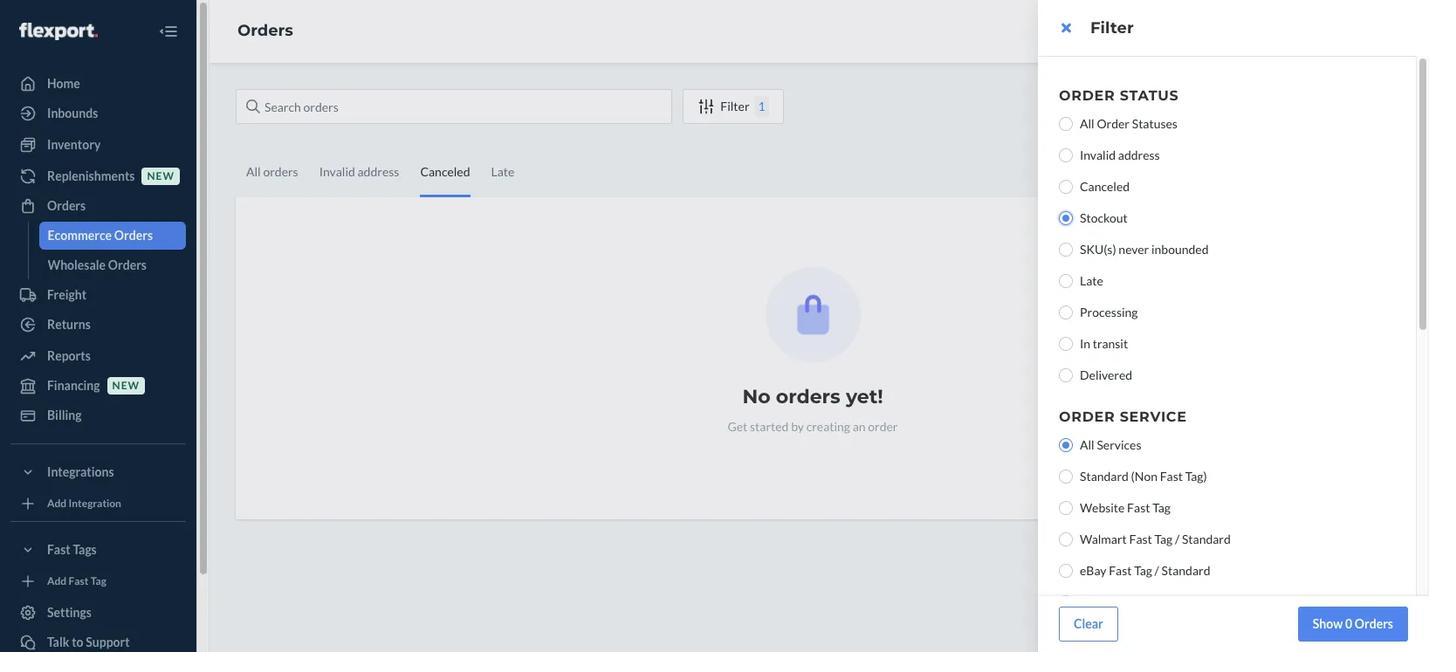 Task type: describe. For each thing, give the bounding box(es) containing it.
clear button
[[1059, 607, 1118, 642]]

fast left tag)
[[1160, 469, 1183, 484]]

in
[[1080, 336, 1091, 351]]

processing
[[1080, 305, 1138, 320]]

ebay
[[1080, 563, 1107, 578]]

never
[[1119, 242, 1149, 257]]

stockout
[[1080, 210, 1128, 225]]

/ for walmart
[[1175, 532, 1180, 547]]

all services
[[1080, 437, 1142, 452]]

0
[[1346, 617, 1353, 631]]

show 0 orders
[[1313, 617, 1394, 631]]

canceled
[[1080, 179, 1130, 194]]

standard for walmart fast tag / standard
[[1182, 532, 1231, 547]]

filter
[[1091, 18, 1134, 38]]

/ for ebay
[[1155, 563, 1160, 578]]

invalid
[[1080, 148, 1116, 162]]

service
[[1120, 409, 1187, 425]]

tag)
[[1186, 469, 1207, 484]]

all order statuses
[[1080, 116, 1178, 131]]

sku(s)
[[1080, 242, 1117, 257]]

show 0 orders button
[[1298, 607, 1409, 642]]

inbounded
[[1152, 242, 1209, 257]]

late
[[1080, 273, 1104, 288]]

tag for website
[[1153, 500, 1171, 515]]

walmart
[[1080, 532, 1127, 547]]

standard for google fast tag / standard
[[1174, 595, 1222, 610]]

status
[[1120, 87, 1179, 104]]

transit
[[1093, 336, 1128, 351]]

order status
[[1059, 87, 1179, 104]]

fast for ebay
[[1109, 563, 1132, 578]]

tag for google
[[1146, 595, 1164, 610]]

invalid address
[[1080, 148, 1160, 162]]



Task type: locate. For each thing, give the bounding box(es) containing it.
website
[[1080, 500, 1125, 515]]

1 vertical spatial /
[[1155, 563, 1160, 578]]

standard down the walmart fast tag / standard
[[1162, 563, 1211, 578]]

/ down the walmart fast tag / standard
[[1155, 563, 1160, 578]]

standard up the 'website'
[[1080, 469, 1129, 484]]

website fast tag
[[1080, 500, 1171, 515]]

sku(s) never inbounded
[[1080, 242, 1209, 257]]

order up 'all order statuses'
[[1059, 87, 1116, 104]]

orders
[[1355, 617, 1394, 631]]

google fast tag / standard
[[1080, 595, 1222, 610]]

all left the services
[[1080, 437, 1095, 452]]

standard
[[1080, 469, 1129, 484], [1182, 532, 1231, 547], [1162, 563, 1211, 578], [1174, 595, 1222, 610]]

fast right ebay
[[1109, 563, 1132, 578]]

tag for ebay
[[1134, 563, 1153, 578]]

fast for website
[[1127, 500, 1150, 515]]

2 vertical spatial order
[[1059, 409, 1116, 425]]

1 vertical spatial all
[[1080, 437, 1095, 452]]

order service
[[1059, 409, 1187, 425]]

all for order status
[[1080, 116, 1095, 131]]

show
[[1313, 617, 1343, 631]]

order for service
[[1059, 409, 1116, 425]]

0 horizontal spatial /
[[1155, 563, 1160, 578]]

fast down standard (non fast tag)
[[1127, 500, 1150, 515]]

0 vertical spatial /
[[1175, 532, 1180, 547]]

address
[[1118, 148, 1160, 162]]

/
[[1175, 532, 1180, 547], [1155, 563, 1160, 578], [1167, 595, 1171, 610]]

order for status
[[1059, 87, 1116, 104]]

None radio
[[1059, 117, 1073, 131], [1059, 148, 1073, 162], [1059, 180, 1073, 194], [1059, 211, 1073, 225], [1059, 243, 1073, 257], [1059, 274, 1073, 288], [1059, 306, 1073, 320], [1059, 564, 1073, 578], [1059, 117, 1073, 131], [1059, 148, 1073, 162], [1059, 180, 1073, 194], [1059, 211, 1073, 225], [1059, 243, 1073, 257], [1059, 274, 1073, 288], [1059, 306, 1073, 320], [1059, 564, 1073, 578]]

/ up ebay fast tag / standard
[[1175, 532, 1180, 547]]

google
[[1080, 595, 1119, 610]]

tag up the walmart fast tag / standard
[[1153, 500, 1171, 515]]

statuses
[[1132, 116, 1178, 131]]

order up all services
[[1059, 409, 1116, 425]]

0 vertical spatial all
[[1080, 116, 1095, 131]]

1 vertical spatial order
[[1097, 116, 1130, 131]]

tag up ebay fast tag / standard
[[1155, 532, 1173, 547]]

order
[[1059, 87, 1116, 104], [1097, 116, 1130, 131], [1059, 409, 1116, 425]]

0 vertical spatial order
[[1059, 87, 1116, 104]]

2 vertical spatial /
[[1167, 595, 1171, 610]]

tag
[[1153, 500, 1171, 515], [1155, 532, 1173, 547], [1134, 563, 1153, 578], [1146, 595, 1164, 610]]

standard (non fast tag)
[[1080, 469, 1207, 484]]

fast for google
[[1121, 595, 1144, 610]]

delivered
[[1080, 368, 1133, 382]]

fast up ebay fast tag / standard
[[1130, 532, 1153, 547]]

fast for walmart
[[1130, 532, 1153, 547]]

tag up google fast tag / standard on the bottom
[[1134, 563, 1153, 578]]

in transit
[[1080, 336, 1128, 351]]

clear
[[1074, 617, 1104, 631]]

2 horizontal spatial /
[[1175, 532, 1180, 547]]

standard down ebay fast tag / standard
[[1174, 595, 1222, 610]]

standard down tag)
[[1182, 532, 1231, 547]]

all up invalid
[[1080, 116, 1095, 131]]

close image
[[1061, 21, 1071, 35]]

walmart fast tag / standard
[[1080, 532, 1231, 547]]

ebay fast tag / standard
[[1080, 563, 1211, 578]]

(non
[[1131, 469, 1158, 484]]

/ down ebay fast tag / standard
[[1167, 595, 1171, 610]]

2 all from the top
[[1080, 437, 1095, 452]]

all
[[1080, 116, 1095, 131], [1080, 437, 1095, 452]]

services
[[1097, 437, 1142, 452]]

/ for google
[[1167, 595, 1171, 610]]

order down order status
[[1097, 116, 1130, 131]]

1 all from the top
[[1080, 116, 1095, 131]]

fast right google
[[1121, 595, 1144, 610]]

None radio
[[1059, 337, 1073, 351], [1059, 369, 1073, 382], [1059, 438, 1073, 452], [1059, 470, 1073, 484], [1059, 501, 1073, 515], [1059, 533, 1073, 547], [1059, 337, 1073, 351], [1059, 369, 1073, 382], [1059, 438, 1073, 452], [1059, 470, 1073, 484], [1059, 501, 1073, 515], [1059, 533, 1073, 547]]

tag for walmart
[[1155, 532, 1173, 547]]

1 horizontal spatial /
[[1167, 595, 1171, 610]]

fast
[[1160, 469, 1183, 484], [1127, 500, 1150, 515], [1130, 532, 1153, 547], [1109, 563, 1132, 578], [1121, 595, 1144, 610]]

tag down ebay fast tag / standard
[[1146, 595, 1164, 610]]

standard for ebay fast tag / standard
[[1162, 563, 1211, 578]]

all for order service
[[1080, 437, 1095, 452]]



Task type: vqa. For each thing, say whether or not it's contained in the screenshot.
Open notifications IMAGE
no



